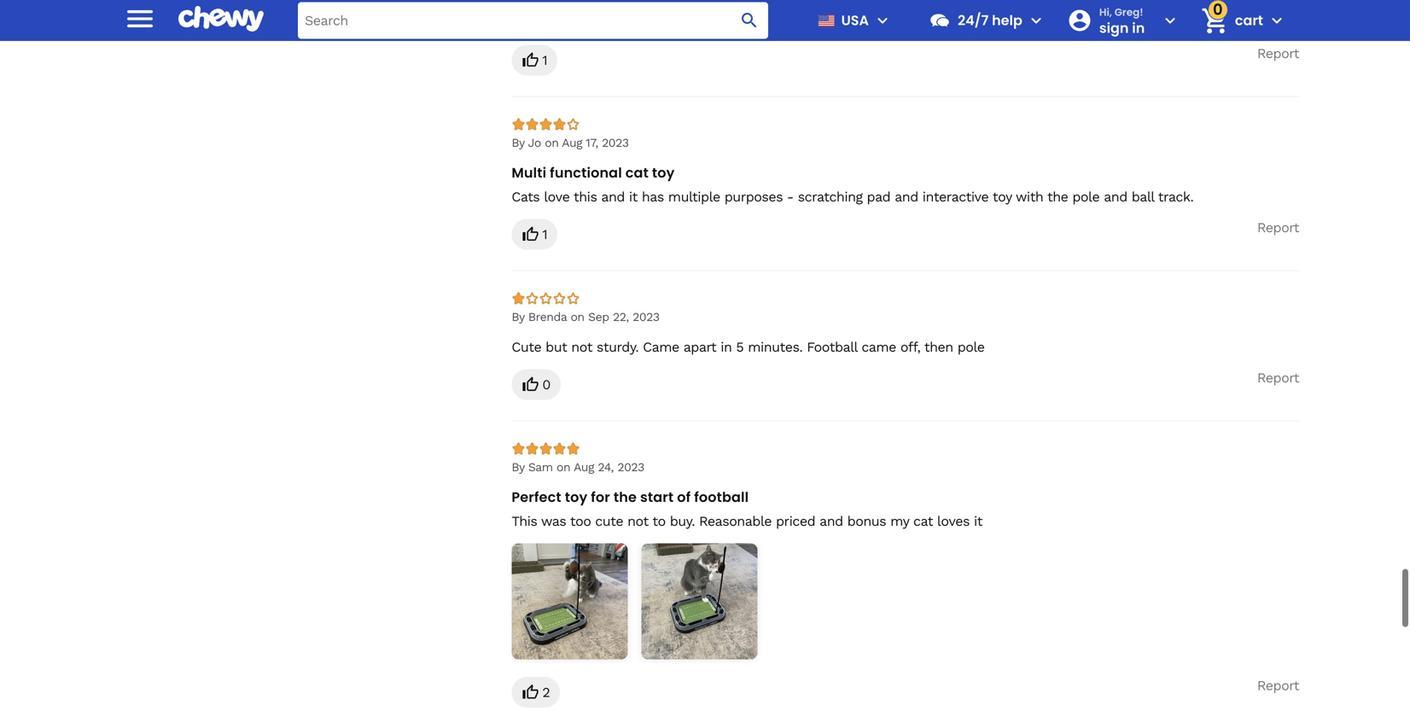 Task type: locate. For each thing, give the bounding box(es) containing it.
2 vertical spatial 2023
[[618, 460, 644, 474]]

1 vertical spatial loves
[[937, 513, 970, 529]]

scratching
[[798, 189, 863, 205]]

my inside perfect toy for the start of football this was too cute not to buy. reasonable priced and bonus my cat loves it
[[891, 513, 909, 529]]

cat right bonus at the right bottom of page
[[914, 513, 933, 529]]

0 vertical spatial aug
[[562, 136, 582, 150]]

and left bonus at the right bottom of page
[[820, 513, 843, 529]]

24/7 help
[[958, 11, 1023, 30]]

toy left for
[[565, 488, 588, 507]]

pole right then
[[958, 339, 985, 355]]

1 vertical spatial toy
[[993, 189, 1012, 205]]

2 horizontal spatial cat
[[914, 513, 933, 529]]

1 vertical spatial by
[[512, 310, 525, 324]]

1 1 button from the top
[[512, 45, 558, 75]]

cat
[[535, 14, 554, 31], [626, 163, 649, 182], [914, 513, 933, 529]]

0 button
[[512, 369, 561, 400]]

by left 'jo'
[[512, 136, 525, 150]]

2023 for multi functional cat toy
[[602, 136, 629, 150]]

3 report button from the top
[[1258, 369, 1299, 386]]

1 button down cats
[[512, 219, 558, 250]]

interactive
[[923, 189, 989, 205]]

by left brenda
[[512, 310, 525, 324]]

to
[[595, 14, 608, 31], [653, 513, 666, 529]]

2 vertical spatial toy
[[565, 488, 588, 507]]

the right for
[[614, 488, 637, 507]]

0 vertical spatial 2023
[[602, 136, 629, 150]]

items image
[[1200, 6, 1230, 36]]

1 vertical spatial with
[[1016, 189, 1044, 205]]

purposes
[[725, 189, 783, 205]]

1 horizontal spatial loves
[[937, 513, 970, 529]]

0 horizontal spatial the
[[614, 488, 637, 507]]

0 vertical spatial the
[[1048, 189, 1068, 205]]

0 vertical spatial loves
[[559, 14, 591, 31]]

1 horizontal spatial pole
[[1073, 189, 1100, 205]]

cute but not sturdy.  came apart in 5 minutes.  football came off, then pole
[[512, 339, 985, 355]]

sam
[[528, 460, 553, 474]]

perfect
[[512, 488, 562, 507]]

by jo on aug 17, 2023
[[512, 136, 629, 150]]

cat inside perfect toy for the start of football this was too cute not to buy. reasonable priced and bonus my cat loves it
[[914, 513, 933, 529]]

1 vertical spatial to
[[653, 513, 666, 529]]

usa button
[[811, 0, 893, 41]]

too
[[570, 513, 591, 529]]

1 by from the top
[[512, 136, 525, 150]]

cart
[[1235, 11, 1264, 30]]

1 vertical spatial the
[[614, 488, 637, 507]]

by for perfect toy for the start of football
[[512, 460, 525, 474]]

0 horizontal spatial my
[[512, 14, 530, 31]]

on right sam
[[557, 460, 571, 474]]

1 horizontal spatial to
[[653, 513, 666, 529]]

cat inside multi functional cat toy cats love this and it has multiple purposes - scratching pad and interactive toy with the pole and ball track.
[[626, 163, 649, 182]]

pole
[[1073, 189, 1100, 205], [958, 339, 985, 355]]

hi,
[[1100, 5, 1112, 19]]

1 horizontal spatial with
[[1016, 189, 1044, 205]]

brenda
[[528, 310, 567, 324]]

cute
[[512, 339, 541, 355]]

my
[[512, 14, 530, 31], [891, 513, 909, 529]]

1 vertical spatial 1 button
[[512, 219, 558, 250]]

of
[[677, 488, 691, 507]]

0 vertical spatial cat
[[535, 14, 554, 31]]

aug left 24,
[[574, 460, 594, 474]]

0 vertical spatial pole
[[1073, 189, 1100, 205]]

0 horizontal spatial to
[[595, 14, 608, 31]]

1 vertical spatial my
[[891, 513, 909, 529]]

not
[[571, 339, 592, 355], [628, 513, 649, 529]]

1 horizontal spatial toy
[[652, 163, 675, 182]]

this
[[512, 513, 537, 529]]

with right interactive
[[1016, 189, 1044, 205]]

1 horizontal spatial list item
[[641, 543, 758, 663]]

the left ball
[[1048, 189, 1068, 205]]

by left sam
[[512, 460, 525, 474]]

toy
[[652, 163, 675, 182], [993, 189, 1012, 205], [565, 488, 588, 507]]

on right 'jo'
[[545, 136, 559, 150]]

submit search image
[[739, 10, 760, 31]]

1 horizontal spatial the
[[1048, 189, 1068, 205]]

the
[[1048, 189, 1068, 205], [614, 488, 637, 507]]

and right this on the left of the page
[[601, 189, 625, 205]]

1 horizontal spatial not
[[628, 513, 649, 529]]

she
[[737, 14, 759, 31]]

-
[[787, 189, 794, 205]]

help menu image
[[1026, 10, 1047, 31]]

0
[[542, 377, 551, 393]]

not right "but"
[[571, 339, 592, 355]]

on for perfect toy for the start of football
[[557, 460, 571, 474]]

1 vertical spatial 2023
[[633, 310, 660, 324]]

1 vertical spatial cat
[[626, 163, 649, 182]]

list item down buy.
[[641, 543, 758, 663]]

0 vertical spatial 1 button
[[512, 45, 558, 75]]

my cat loves to sit on it even when she isn't playing with it lol
[[512, 14, 901, 31]]

2 vertical spatial cat
[[914, 513, 933, 529]]

0 vertical spatial by
[[512, 136, 525, 150]]

1 vertical spatial pole
[[958, 339, 985, 355]]

2023 right 17,
[[602, 136, 629, 150]]

multiple
[[668, 189, 720, 205]]

2023 right 24,
[[618, 460, 644, 474]]

report
[[1258, 45, 1299, 61], [1258, 219, 1299, 236], [1258, 370, 1299, 386], [1258, 678, 1299, 694]]

3 by from the top
[[512, 460, 525, 474]]

it
[[652, 14, 661, 31], [873, 14, 882, 31], [629, 189, 638, 205], [974, 513, 983, 529]]

on right sit
[[632, 14, 648, 31]]

minutes.
[[748, 339, 803, 355]]

2023
[[602, 136, 629, 150], [633, 310, 660, 324], [618, 460, 644, 474]]

list
[[512, 543, 1299, 663]]

on
[[632, 14, 648, 31], [545, 136, 559, 150], [571, 310, 585, 324], [557, 460, 571, 474]]

1 horizontal spatial cat
[[626, 163, 649, 182]]

and
[[601, 189, 625, 205], [895, 189, 918, 205], [1104, 189, 1128, 205], [820, 513, 843, 529]]

with
[[841, 14, 869, 31], [1016, 189, 1044, 205]]

1 button
[[512, 45, 558, 75], [512, 219, 558, 250]]

aug for multi functional cat toy
[[562, 136, 582, 150]]

1 vertical spatial 1
[[542, 226, 547, 242]]

aug
[[562, 136, 582, 150], [574, 460, 594, 474]]

football
[[807, 339, 858, 355]]

0 horizontal spatial pole
[[958, 339, 985, 355]]

aug for perfect toy for the start of football
[[574, 460, 594, 474]]

0 vertical spatial to
[[595, 14, 608, 31]]

0 horizontal spatial with
[[841, 14, 869, 31]]

report button
[[1258, 45, 1299, 62], [1258, 219, 1299, 236], [1258, 369, 1299, 386], [1258, 677, 1299, 694]]

bonus
[[848, 513, 886, 529]]

not right cute
[[628, 513, 649, 529]]

1 down search "text field"
[[542, 52, 547, 68]]

account menu image
[[1160, 10, 1181, 31]]

0 vertical spatial with
[[841, 14, 869, 31]]

0 vertical spatial my
[[512, 14, 530, 31]]

in
[[721, 339, 732, 355]]

2 by from the top
[[512, 310, 525, 324]]

0 vertical spatial not
[[571, 339, 592, 355]]

to left sit
[[595, 14, 608, 31]]

2 vertical spatial by
[[512, 460, 525, 474]]

isn't
[[764, 14, 789, 31]]

perfect toy for the start of football this was too cute not to buy. reasonable priced and bonus my cat loves it
[[512, 488, 983, 529]]

loves
[[559, 14, 591, 31], [937, 513, 970, 529]]

chewy home image
[[178, 0, 264, 38]]

1 button down search "text field"
[[512, 45, 558, 75]]

1 vertical spatial aug
[[574, 460, 594, 474]]

toy inside perfect toy for the start of football this was too cute not to buy. reasonable priced and bonus my cat loves it
[[565, 488, 588, 507]]

aug left 17,
[[562, 136, 582, 150]]

0 horizontal spatial list item
[[512, 543, 628, 663]]

on left sep
[[571, 310, 585, 324]]

in
[[1132, 18, 1145, 37]]

cat up the has
[[626, 163, 649, 182]]

came
[[862, 339, 896, 355]]

multi functional cat toy cats love this and it has multiple purposes - scratching pad and interactive toy with the pole and ball track.
[[512, 163, 1194, 205]]

1
[[542, 52, 547, 68], [542, 226, 547, 242]]

and inside perfect toy for the start of football this was too cute not to buy. reasonable priced and bonus my cat loves it
[[820, 513, 843, 529]]

cute
[[595, 513, 623, 529]]

2 report button from the top
[[1258, 219, 1299, 236]]

football
[[694, 488, 749, 507]]

0 vertical spatial 1
[[542, 52, 547, 68]]

1 horizontal spatial my
[[891, 513, 909, 529]]

playing
[[794, 14, 837, 31]]

with left menu image
[[841, 14, 869, 31]]

1 down love
[[542, 226, 547, 242]]

buy.
[[670, 513, 695, 529]]

by for multi functional cat toy
[[512, 136, 525, 150]]

for
[[591, 488, 610, 507]]

2023 right 22,
[[633, 310, 660, 324]]

pole left ball
[[1073, 189, 1100, 205]]

by
[[512, 136, 525, 150], [512, 310, 525, 324], [512, 460, 525, 474]]

0 horizontal spatial toy
[[565, 488, 588, 507]]

Search text field
[[298, 2, 768, 39]]

cart link
[[1194, 0, 1264, 41]]

on for cute but not sturdy.  came apart in 5 minutes.  football came off, then pole
[[571, 310, 585, 324]]

1 vertical spatial not
[[628, 513, 649, 529]]

cat left sit
[[535, 14, 554, 31]]

list item down too
[[512, 543, 628, 663]]

2 1 button from the top
[[512, 219, 558, 250]]

then
[[925, 339, 953, 355]]

toy up the has
[[652, 163, 675, 182]]

list item
[[512, 543, 628, 663], [641, 543, 758, 663]]

toy right interactive
[[993, 189, 1012, 205]]

to left buy.
[[653, 513, 666, 529]]



Task type: vqa. For each thing, say whether or not it's contained in the screenshot.
3rd the Report button from the bottom of the page
yes



Task type: describe. For each thing, give the bounding box(es) containing it.
2 button
[[512, 677, 560, 708]]

sturdy.
[[597, 339, 639, 355]]

2 horizontal spatial toy
[[993, 189, 1012, 205]]

sep
[[588, 310, 609, 324]]

22,
[[613, 310, 629, 324]]

1 list item from the left
[[512, 543, 628, 663]]

has
[[642, 189, 664, 205]]

and right 'pad'
[[895, 189, 918, 205]]

the inside perfect toy for the start of football this was too cute not to buy. reasonable priced and bonus my cat loves it
[[614, 488, 637, 507]]

with inside multi functional cat toy cats love this and it has multiple purposes - scratching pad and interactive toy with the pole and ball track.
[[1016, 189, 1044, 205]]

2023 for perfect toy for the start of football
[[618, 460, 644, 474]]

1 button for 4th report button from the bottom
[[512, 45, 558, 75]]

pad
[[867, 189, 891, 205]]

apart
[[684, 339, 717, 355]]

1 1 from the top
[[542, 52, 547, 68]]

functional
[[550, 163, 622, 182]]

came
[[643, 339, 679, 355]]

lol
[[886, 14, 901, 31]]

priced
[[776, 513, 816, 529]]

3 report from the top
[[1258, 370, 1299, 386]]

2023 for cute but not sturdy.  came apart in 5 minutes.  football came off, then pole
[[633, 310, 660, 324]]

track.
[[1158, 189, 1194, 205]]

pole inside multi functional cat toy cats love this and it has multiple purposes - scratching pad and interactive toy with the pole and ball track.
[[1073, 189, 1100, 205]]

when
[[698, 14, 733, 31]]

by brenda on sep 22, 2023
[[512, 310, 660, 324]]

Product search field
[[298, 2, 768, 39]]

0 horizontal spatial not
[[571, 339, 592, 355]]

2 list item from the left
[[641, 543, 758, 663]]

hi, greg! sign in
[[1100, 5, 1145, 37]]

it inside multi functional cat toy cats love this and it has multiple purposes - scratching pad and interactive toy with the pole and ball track.
[[629, 189, 638, 205]]

this
[[574, 189, 597, 205]]

on for multi functional cat toy
[[545, 136, 559, 150]]

to inside perfect toy for the start of football this was too cute not to buy. reasonable priced and bonus my cat loves it
[[653, 513, 666, 529]]

4 report button from the top
[[1258, 677, 1299, 694]]

sign
[[1100, 18, 1129, 37]]

5
[[736, 339, 744, 355]]

it inside perfect toy for the start of football this was too cute not to buy. reasonable priced and bonus my cat loves it
[[974, 513, 983, 529]]

menu image
[[123, 1, 157, 36]]

loves inside perfect toy for the start of football this was too cute not to buy. reasonable priced and bonus my cat loves it
[[937, 513, 970, 529]]

1 button for second report button
[[512, 219, 558, 250]]

and left ball
[[1104, 189, 1128, 205]]

jo
[[528, 136, 541, 150]]

17,
[[586, 136, 598, 150]]

love
[[544, 189, 570, 205]]

24/7
[[958, 11, 989, 30]]

2 report from the top
[[1258, 219, 1299, 236]]

menu image
[[873, 10, 893, 31]]

0 vertical spatial toy
[[652, 163, 675, 182]]

cats
[[512, 189, 540, 205]]

greg!
[[1115, 5, 1144, 19]]

2 1 from the top
[[542, 226, 547, 242]]

ball
[[1132, 189, 1154, 205]]

not inside perfect toy for the start of football this was too cute not to buy. reasonable priced and bonus my cat loves it
[[628, 513, 649, 529]]

but
[[546, 339, 567, 355]]

by sam on aug 24, 2023
[[512, 460, 644, 474]]

multi
[[512, 163, 547, 182]]

start
[[640, 488, 674, 507]]

off,
[[901, 339, 921, 355]]

even
[[665, 14, 694, 31]]

cart menu image
[[1267, 10, 1288, 31]]

24,
[[598, 460, 614, 474]]

4 report from the top
[[1258, 678, 1299, 694]]

the inside multi functional cat toy cats love this and it has multiple purposes - scratching pad and interactive toy with the pole and ball track.
[[1048, 189, 1068, 205]]

1 report button from the top
[[1258, 45, 1299, 62]]

1 report from the top
[[1258, 45, 1299, 61]]

2
[[542, 684, 550, 701]]

help
[[992, 11, 1023, 30]]

reasonable
[[699, 513, 772, 529]]

chewy support image
[[929, 9, 951, 32]]

24/7 help link
[[922, 0, 1023, 41]]

0 horizontal spatial loves
[[559, 14, 591, 31]]

usa
[[842, 11, 869, 30]]

sit
[[612, 14, 628, 31]]

0 horizontal spatial cat
[[535, 14, 554, 31]]

by for cute but not sturdy.  came apart in 5 minutes.  football came off, then pole
[[512, 310, 525, 324]]

was
[[541, 513, 566, 529]]



